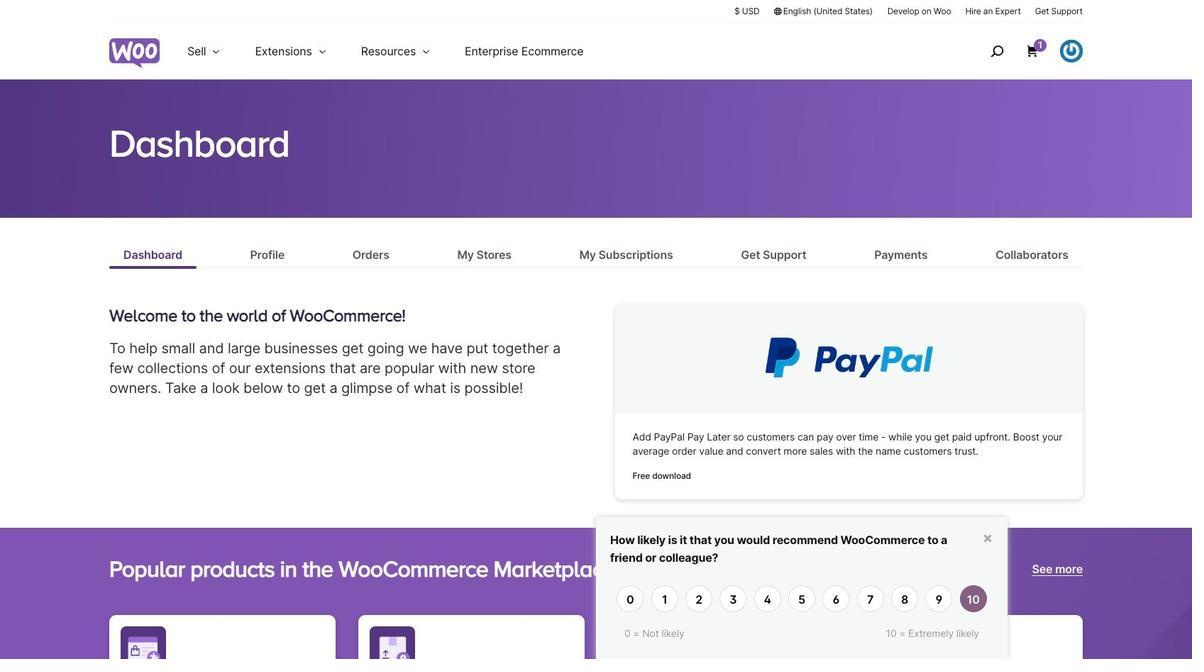 Task type: locate. For each thing, give the bounding box(es) containing it.
search image
[[986, 40, 1009, 62]]



Task type: describe. For each thing, give the bounding box(es) containing it.
open account menu image
[[1061, 40, 1083, 62]]

service navigation menu element
[[961, 28, 1083, 74]]



